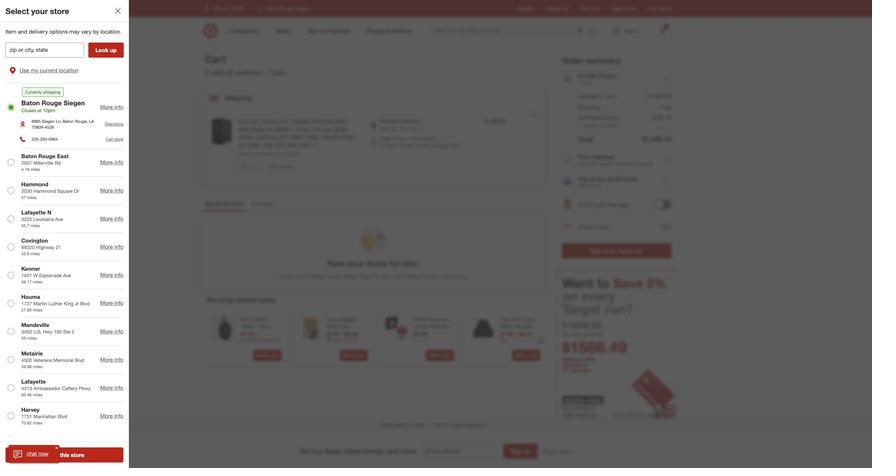Task type: locate. For each thing, give the bounding box(es) containing it.
1 vertical spatial shop
[[45, 452, 58, 459]]

3 more info link from the top
[[100, 187, 123, 194]]

miles right 59 on the left of page
[[27, 336, 37, 342]]

0 horizontal spatial as
[[589, 176, 596, 183]]

training
[[327, 331, 343, 336]]

1 item
[[267, 69, 286, 77]]

1 vertical spatial redcard
[[566, 362, 587, 369]]

store right change
[[449, 143, 460, 149]]

baton inside baton rouge east 2001 millerville rd 4.18 miles
[[21, 153, 37, 160]]

hammond right "2030"
[[33, 188, 56, 194]]

$1,836.15 inside $1,836.15 total 1 item
[[578, 72, 602, 79]]

2 vertical spatial at
[[407, 423, 411, 429]]

target circle
[[610, 6, 637, 11]]

save
[[269, 164, 278, 169], [327, 259, 345, 269], [359, 273, 372, 280], [613, 276, 643, 291]]

$37.80 - $88.20 sale
[[499, 332, 533, 343]]

now inside button
[[38, 451, 48, 458]]

shop left safely
[[380, 423, 392, 429]]

1 horizontal spatial a
[[593, 202, 596, 208]]

4tb
[[262, 142, 272, 149]]

- inside men's winter jacket - all in motion™
[[256, 324, 258, 330]]

rouge inside dropdown button
[[280, 6, 294, 11]]

add to cart for men's winter jacket - all in motion™
[[256, 353, 278, 358]]

$88.20
[[518, 332, 533, 337]]

add to cart for ultra-soft cotton highly absorbent solid quick- drying towel sets by blue nile mills
[[515, 353, 537, 358]]

more info link for harvey
[[100, 413, 123, 420]]

add to cart button down bacon
[[339, 350, 368, 361]]

order for order summary
[[562, 56, 583, 65]]

0 vertical spatial 5%
[[647, 276, 667, 291]]

info for lafayette n
[[114, 216, 123, 222]]

m.2
[[238, 142, 247, 149]]

order for order pickup not available at baton rouge siegen change store
[[380, 136, 392, 142]]

shop inside button
[[45, 452, 58, 459]]

2 more info link from the top
[[100, 159, 123, 166]]

metairie
[[21, 350, 43, 357]]

shipping inside the standard shipping get it by tue, feb 13
[[401, 118, 419, 124]]

add for ultra-soft cotton highly absorbent solid quick- drying towel sets by blue nile mills
[[515, 353, 523, 358]]

1 vertical spatial on
[[562, 289, 578, 304]]

3 info from the top
[[114, 187, 123, 194]]

miles down martin on the left bottom of the page
[[33, 308, 42, 313]]

miles inside harvey 1731 manhattan blvd 70.62 miles
[[33, 421, 42, 426]]

$1,836.15 down order summary
[[578, 72, 602, 79]]

1 add to cart button from the left
[[253, 350, 281, 361]]

registry link
[[517, 5, 535, 12]]

57.89
[[21, 308, 32, 313]]

0 vertical spatial up
[[110, 47, 117, 54]]

0 vertical spatial sign
[[590, 248, 602, 255]]

1 add to cart from the left
[[256, 353, 278, 358]]

ultra-
[[499, 317, 511, 323]]

more info for covington
[[100, 244, 123, 251]]

0 vertical spatial at
[[37, 108, 42, 113]]

6 info from the top
[[114, 272, 123, 279]]

add to cart button down set
[[426, 350, 454, 361]]

0 vertical spatial 1
[[665, 24, 667, 29]]

directions
[[105, 122, 123, 127]]

now for apply
[[586, 396, 602, 405]]

items up if you aren't ready to buy, select save for later. we'll keep the item safe here.
[[366, 259, 387, 269]]

standard
[[380, 118, 399, 124]]

later down the clx gaming link
[[285, 164, 293, 169]]

0 horizontal spatial 1
[[267, 69, 271, 77]]

1 vertical spatial cart
[[434, 423, 443, 429]]

1 horizontal spatial and
[[248, 151, 255, 156]]

0 vertical spatial subtotal
[[578, 93, 599, 100]]

all
[[259, 324, 264, 330]]

9 more info link from the top
[[100, 357, 123, 364]]

1 vertical spatial subtotal
[[562, 357, 583, 363]]

treats down the $20.99 on the bottom of the page
[[353, 344, 366, 350]]

0 vertical spatial treats
[[345, 331, 357, 336]]

0 vertical spatial $1,669.99
[[205, 69, 234, 77]]

0 horizontal spatial add to cart
[[256, 353, 278, 358]]

mega pokemon jumbo poke ball building set - 303pcs image
[[385, 316, 409, 341], [385, 316, 409, 341]]

more info link
[[100, 104, 123, 111], [100, 159, 123, 166], [100, 187, 123, 194], [100, 216, 123, 222], [100, 244, 123, 251], [100, 272, 123, 279], [100, 300, 123, 307], [100, 328, 123, 335], [100, 357, 123, 364], [100, 385, 123, 392], [100, 413, 123, 420]]

more for harvey
[[100, 413, 113, 420]]

to right in
[[610, 248, 615, 255]]

get top deals, latest trends, and more.
[[299, 448, 418, 456]]

11 info from the top
[[114, 413, 123, 420]]

debit
[[562, 412, 575, 419]]

add
[[661, 224, 671, 230], [256, 353, 264, 358], [342, 353, 350, 358], [429, 353, 437, 358], [515, 353, 523, 358]]

baton for baton rouge siegen
[[266, 6, 279, 11]]

later for saved for later
[[232, 201, 243, 207]]

8 more from the top
[[100, 328, 113, 335]]

free up $166.16
[[660, 104, 671, 111]]

cart down mills
[[529, 353, 537, 358]]

ultra-soft cotton highly absorbent solid quick- drying towel sets by blue nile mills link
[[499, 316, 539, 350]]

we'll
[[394, 273, 406, 280]]

1 more from the top
[[100, 104, 113, 111]]

lafayette inside lafayette n 3225 louisiana ave 55.7 miles
[[21, 209, 46, 216]]

11 more from the top
[[100, 413, 113, 420]]

current
[[562, 332, 581, 338]]

info
[[114, 104, 123, 111], [114, 159, 123, 166], [114, 187, 123, 194], [114, 216, 123, 222], [114, 244, 123, 251], [114, 272, 123, 279], [114, 300, 123, 307], [114, 328, 123, 335], [114, 357, 123, 364], [114, 385, 123, 392], [114, 413, 123, 420]]

subtotal left 1 item
[[235, 69, 261, 77]]

1 vertical spatial now
[[38, 451, 48, 458]]

None radio
[[8, 104, 14, 111], [8, 187, 14, 194], [8, 216, 14, 223], [8, 244, 14, 251], [8, 272, 14, 279], [8, 357, 14, 364], [8, 385, 14, 392], [8, 104, 14, 111], [8, 187, 14, 194], [8, 216, 14, 223], [8, 244, 14, 251], [8, 272, 14, 279], [8, 357, 14, 364], [8, 385, 14, 392]]

7 more info link from the top
[[100, 300, 123, 307]]

1 horizontal spatial $1,669.99
[[484, 118, 505, 124]]

miles inside baton rouge east 2001 millerville rd 4.18 miles
[[30, 167, 40, 172]]

1 vertical spatial target
[[562, 302, 601, 318]]

at for order
[[380, 143, 384, 149]]

on inside on every target run?
[[562, 289, 578, 304]]

cart for ultra-soft cotton highly absorbent solid quick- drying towel sets by blue nile mills
[[529, 353, 537, 358]]

on down estimated taxes
[[599, 123, 604, 129]]

lafayette up 4313
[[21, 379, 46, 386]]

none text field inside select your store dialog
[[6, 43, 84, 58]]

info for baton rouge east
[[114, 159, 123, 166]]

get
[[380, 126, 388, 132], [299, 448, 310, 456]]

1 as from the left
[[589, 176, 596, 183]]

0 horizontal spatial up
[[110, 47, 117, 54]]

1 horizontal spatial up
[[524, 449, 530, 455]]

1 vertical spatial $1,836.15
[[643, 135, 671, 143]]

11 more info link from the top
[[100, 413, 123, 420]]

1 more info from the top
[[100, 104, 123, 111]]

2 horizontal spatial target
[[610, 6, 623, 11]]

shipping down '$1,669.99 subtotal'
[[225, 94, 252, 102]]

1 vertical spatial order
[[380, 136, 392, 142]]

code
[[596, 224, 609, 231]]

miles down 69320
[[30, 252, 40, 257]]

2 vertical spatial redcard
[[576, 412, 598, 419]]

more info link for covington
[[100, 244, 123, 251]]

add to cart down nile on the bottom of page
[[515, 353, 537, 358]]

3 cart from the left
[[443, 353, 451, 358]]

subtotal right current
[[582, 332, 602, 338]]

for right the saved
[[223, 201, 230, 207]]

later up keep
[[402, 259, 419, 269]]

gaming up 9
[[262, 118, 281, 125]]

0 vertical spatial shipping
[[225, 94, 252, 102]]

2 vertical spatial and
[[387, 448, 398, 456]]

and right sold
[[248, 151, 255, 156]]

blvd inside houma 1727 martin luther king jr blvd 57.89 miles
[[80, 301, 90, 307]]

0 vertical spatial blvd
[[80, 301, 90, 307]]

now inside apply now for a credit or debit redcard
[[586, 396, 602, 405]]

esplanade
[[39, 273, 62, 279]]

target right safely
[[412, 423, 426, 429]]

order
[[562, 56, 583, 65], [380, 136, 392, 142]]

up left the privacy
[[524, 449, 530, 455]]

more info for lafayette
[[100, 385, 123, 392]]

1 vertical spatial item
[[582, 80, 592, 86]]

up inside sign up button
[[524, 449, 530, 455]]

4 more info from the top
[[100, 216, 123, 222]]

7 more info from the top
[[100, 300, 123, 307]]

shipping up orders* on the right of the page
[[591, 154, 614, 160]]

1 vertical spatial dog
[[343, 344, 352, 350]]

1 horizontal spatial now
[[586, 396, 602, 405]]

*
[[667, 277, 668, 282]]

safe
[[443, 273, 453, 280]]

8 info from the top
[[114, 328, 123, 335]]

by right 'it'
[[393, 126, 398, 132]]

2 cart from the left
[[357, 353, 365, 358]]

use
[[20, 67, 29, 74]]

0 vertical spatial clx
[[238, 118, 249, 125]]

with inside the purina beggin' strips dog training treats with bacon chewy dog treats
[[327, 337, 336, 343]]

more info for harvey
[[100, 413, 123, 420]]

deals,
[[324, 448, 343, 456]]

chewy
[[327, 344, 342, 350]]

shipping up feb
[[401, 118, 419, 124]]

stores
[[659, 6, 673, 11]]

0 horizontal spatial 5%
[[562, 368, 570, 374]]

current
[[40, 67, 57, 74]]

shipping inside free shipping with $35 orders* (exclusions apply)
[[591, 154, 614, 160]]

ultra-soft cotton highly absorbent solid quick-drying towel sets by blue nile mills image
[[471, 316, 495, 341], [471, 316, 495, 341]]

summary
[[586, 56, 621, 65]]

2 vertical spatial later
[[402, 259, 419, 269]]

cart for cart
[[205, 53, 226, 65]]

miles right 55.7
[[30, 223, 40, 229]]

items for your
[[366, 259, 387, 269]]

1 vertical spatial 5%
[[562, 368, 570, 374]]

to left buy,
[[326, 273, 330, 280]]

1 vertical spatial your
[[348, 259, 364, 269]]

2 info from the top
[[114, 159, 123, 166]]

shipping for free shipping
[[591, 154, 614, 160]]

0 horizontal spatial shop
[[45, 452, 58, 459]]

rouge inside baton rouge siegen closes at 10pm
[[42, 99, 62, 107]]

2 vertical spatial item
[[430, 273, 441, 280]]

target up $1669.99
[[562, 302, 601, 318]]

1 more info link from the top
[[100, 104, 123, 111]]

$1,669.99 inside cart item ready to fulfill group
[[484, 118, 505, 124]]

1 cart from the left
[[270, 353, 278, 358]]

2 horizontal spatial and
[[387, 448, 398, 456]]

1 horizontal spatial as
[[608, 176, 614, 183]]

3 more from the top
[[100, 187, 113, 194]]

9 more from the top
[[100, 357, 113, 364]]

lafayette for 4313
[[21, 379, 46, 386]]

2 horizontal spatial 1
[[665, 24, 667, 29]]

men's winter jacket - all in motion™ image
[[212, 316, 236, 341], [212, 316, 236, 341]]

1 horizontal spatial sign
[[590, 248, 602, 255]]

lafayette n 3225 louisiana ave 55.7 miles
[[21, 209, 63, 229]]

store inside button
[[71, 452, 84, 459]]

rouge for baton rouge east 2001 millerville rd 4.18 miles
[[38, 153, 55, 160]]

1 vertical spatial hammond
[[33, 188, 56, 194]]

1 vertical spatial with
[[327, 337, 336, 343]]

target left circle at right top
[[610, 6, 623, 11]]

apply.
[[647, 413, 657, 418]]

6 more info link from the top
[[100, 272, 123, 279]]

up
[[110, 47, 117, 54], [524, 449, 530, 455]]

1 horizontal spatial later
[[285, 164, 293, 169]]

ave right esplanade
[[63, 273, 71, 279]]

4.18
[[21, 167, 29, 172]]

add to cart down bacon
[[342, 353, 365, 358]]

at right "not available" radio
[[380, 143, 384, 149]]

miles down manhattan
[[33, 421, 42, 426]]

10 more info from the top
[[100, 385, 123, 392]]

cart inside $37.99 add to cart
[[443, 353, 451, 358]]

1 lafayette from the top
[[21, 209, 46, 216]]

redcard up search
[[580, 6, 599, 11]]

lafayette up 3225
[[21, 209, 46, 216]]

cart down the $20.99 on the bottom of the page
[[357, 353, 365, 358]]

2 vertical spatial 1
[[578, 80, 581, 86]]

with up chewy in the left of the page
[[327, 337, 336, 343]]

affirm image left pay at the right
[[563, 178, 572, 185]]

hammond up "2030"
[[21, 181, 48, 188]]

*some
[[612, 413, 624, 418]]

bacon
[[337, 337, 351, 343]]

ave inside kenner 1401 w esplanade ave 56.17 miles
[[63, 273, 71, 279]]

men's
[[240, 317, 254, 323]]

info for mandeville
[[114, 328, 123, 335]]

rouge
[[280, 6, 294, 11], [42, 99, 62, 107], [399, 143, 413, 149], [38, 153, 55, 160]]

add to cart button
[[253, 350, 281, 361], [339, 350, 368, 361], [426, 350, 454, 361], [512, 350, 540, 361]]

add to cart
[[256, 353, 278, 358], [342, 353, 365, 358], [515, 353, 537, 358]]

info for houma
[[114, 300, 123, 307]]

gift
[[598, 202, 606, 208]]

None text field
[[423, 444, 498, 460]]

1 horizontal spatial target
[[562, 302, 601, 318]]

top
[[312, 448, 322, 456]]

add to cart button down clearance
[[253, 350, 281, 361]]

saved for later
[[205, 201, 243, 207]]

sign for sign in to check out
[[590, 248, 602, 255]]

1 horizontal spatial shipping
[[591, 154, 614, 160]]

0 vertical spatial with
[[578, 161, 587, 167]]

add to cart down clearance
[[256, 353, 278, 358]]

225-293-0984
[[32, 137, 58, 142]]

your inside dialog
[[31, 6, 48, 16]]

miles inside the metairie 4500 veterans memorial blvd 59.98 miles
[[33, 365, 42, 370]]

w
[[33, 273, 38, 279]]

sign up
[[510, 449, 530, 455]]

ryzen
[[252, 126, 267, 133]]

60.46
[[21, 393, 32, 398]]

7 more from the top
[[100, 300, 113, 307]]

chat now dialog
[[9, 446, 59, 464]]

1 horizontal spatial order
[[562, 56, 583, 65]]

$1,669.99
[[205, 69, 234, 77], [647, 93, 671, 100], [484, 118, 505, 124]]

0 horizontal spatial later
[[232, 201, 243, 207]]

3 add to cart from the left
[[515, 353, 537, 358]]

rouge,
[[75, 119, 88, 124]]

by right the vary on the left top of page
[[93, 28, 99, 35]]

free inside free shipping with $35 orders* (exclusions apply)
[[578, 154, 590, 160]]

21
[[56, 245, 61, 251]]

0 vertical spatial on
[[599, 123, 604, 129]]

4 cart from the left
[[529, 353, 537, 358]]

8 more info link from the top
[[100, 328, 123, 335]]

more info link for metairie
[[100, 357, 123, 364]]

ave for lafayette n
[[55, 217, 63, 222]]

total
[[578, 135, 593, 143]]

at inside baton rouge siegen closes at 10pm
[[37, 108, 42, 113]]

more info link for hammond
[[100, 187, 123, 194]]

0 vertical spatial cart
[[205, 53, 226, 65]]

subtotal left (1
[[578, 93, 599, 100]]

your up "select"
[[348, 259, 364, 269]]

and right item
[[18, 28, 27, 35]]

more info for mandeville
[[100, 328, 123, 335]]

and inside clx set gaming pc tgmsetrth1642bm - amd ryzen 9 5900x 3.7ghz 12-core, 32gb ddr4, geforce rtx 3060 12gb, 500gb nvme m.2 ssd, 4tb hdd, wifi, win 11 sold and shipped by clx gaming
[[248, 151, 255, 156]]

clx
[[238, 118, 249, 125], [278, 151, 286, 156]]

info for covington
[[114, 244, 123, 251]]

2 horizontal spatial $1,669.99
[[647, 93, 671, 100]]

baton inside baton rouge siegen closes at 10pm
[[21, 99, 40, 107]]

more for hammond
[[100, 187, 113, 194]]

your up delivery
[[31, 6, 48, 16]]

order inside the order pickup not available at baton rouge siegen change store
[[380, 136, 392, 142]]

on left every
[[562, 289, 578, 304]]

get left 'it'
[[380, 126, 388, 132]]

2 horizontal spatial add to cart
[[515, 353, 537, 358]]

gaming down wifi, at the top left
[[287, 151, 301, 156]]

redcard down apply now button
[[576, 412, 598, 419]]

2 lafayette from the top
[[21, 379, 46, 386]]

2 vertical spatial with
[[584, 357, 595, 363]]

miles right 4.18
[[30, 167, 40, 172]]

0 horizontal spatial free
[[578, 154, 590, 160]]

for left credit
[[562, 405, 569, 412]]

9 more info from the top
[[100, 357, 123, 364]]

$1,836.15 for $1,836.15
[[643, 135, 671, 143]]

more for lafayette n
[[100, 216, 113, 222]]

12gb,
[[304, 134, 319, 141]]

subtotal
[[235, 69, 261, 77], [582, 332, 602, 338]]

by inside the standard shipping get it by tue, feb 13
[[393, 126, 398, 132]]

for down the clx gaming link
[[279, 164, 284, 169]]

store right the this
[[71, 452, 84, 459]]

2 add to cart button from the left
[[339, 350, 368, 361]]

- inside the $37.80 - $88.20 sale
[[515, 332, 517, 337]]

up right look on the left of the page
[[110, 47, 117, 54]]

0 horizontal spatial target
[[412, 423, 426, 429]]

10 more info link from the top
[[100, 385, 123, 392]]

circle
[[625, 6, 637, 11]]

5 info from the top
[[114, 244, 123, 251]]

4 info from the top
[[114, 216, 123, 222]]

and left more.
[[387, 448, 398, 456]]

5 more from the top
[[100, 244, 113, 251]]

affirm image
[[562, 177, 573, 188], [563, 178, 572, 185]]

$1,836.15 total 1 item
[[578, 72, 616, 86]]

8 more info from the top
[[100, 328, 123, 335]]

by inside select your store dialog
[[93, 28, 99, 35]]

more info link for houma
[[100, 300, 123, 307]]

free up $35
[[578, 154, 590, 160]]

1 info from the top
[[114, 104, 123, 111]]

3 add to cart button from the left
[[426, 350, 454, 361]]

baton inside dropdown button
[[266, 6, 279, 11]]

use my current location link
[[6, 62, 123, 79]]

registry
[[517, 6, 535, 11]]

1 horizontal spatial gaming
[[287, 151, 301, 156]]

find
[[648, 6, 657, 11]]

order down 'it'
[[380, 136, 392, 142]]

it
[[389, 126, 392, 132]]

shipping for standard shipping
[[401, 118, 419, 124]]

a left gift
[[593, 202, 596, 208]]

1 horizontal spatial cart
[[434, 423, 443, 429]]

change
[[431, 143, 448, 149]]

blvd right jr
[[80, 301, 90, 307]]

9 info from the top
[[114, 357, 123, 364]]

baton for baton rouge siegen closes at 10pm
[[21, 99, 40, 107]]

1 horizontal spatial your
[[348, 259, 364, 269]]

at inside the order pickup not available at baton rouge siegen change store
[[380, 143, 384, 149]]

4 more from the top
[[100, 216, 113, 222]]

0 vertical spatial items
[[366, 259, 387, 269]]

None text field
[[6, 43, 84, 58]]

7 info from the top
[[114, 300, 123, 307]]

at right safely
[[407, 423, 411, 429]]

4 add to cart button from the left
[[512, 350, 540, 361]]

5 more info link from the top
[[100, 244, 123, 251]]

None radio
[[370, 122, 377, 129], [8, 159, 14, 166], [8, 300, 14, 307], [8, 329, 14, 336], [8, 413, 14, 420], [370, 122, 377, 129], [8, 159, 14, 166], [8, 300, 14, 307], [8, 329, 14, 336], [8, 413, 14, 420]]

lafayette for n
[[21, 209, 46, 216]]

poke
[[429, 324, 440, 330]]

by inside clx set gaming pc tgmsetrth1642bm - amd ryzen 9 5900x 3.7ghz 12-core, 32gb ddr4, geforce rtx 3060 12gb, 500gb nvme m.2 ssd, 4tb hdd, wifi, win 11 sold and shipped by clx gaming
[[272, 151, 277, 156]]

10 info from the top
[[114, 385, 123, 392]]

dog down bacon
[[343, 344, 352, 350]]

1 for 1
[[665, 24, 667, 29]]

promo code
[[578, 224, 609, 231]]

1 vertical spatial items
[[259, 296, 276, 304]]

by down sale
[[499, 344, 504, 350]]

1 vertical spatial free
[[578, 154, 590, 160]]

1 vertical spatial shipping
[[591, 154, 614, 160]]

save up run?
[[613, 276, 643, 291]]

more info for hammond
[[100, 187, 123, 194]]

cart up '$1,669.99 subtotal'
[[205, 53, 226, 65]]

shop down ✕
[[45, 452, 58, 459]]

items
[[366, 259, 387, 269], [259, 296, 276, 304]]

for up we'll
[[389, 259, 400, 269]]

store up options at the left top
[[50, 6, 69, 16]]

get inside the standard shipping get it by tue, feb 13
[[380, 126, 388, 132]]

1 link
[[655, 23, 670, 39]]

3 more info from the top
[[100, 187, 123, 194]]

now right the apply
[[586, 396, 602, 405]]

cart down ball
[[443, 353, 451, 358]]

0 vertical spatial ave
[[55, 217, 63, 222]]

$1,836.15 down $166.16
[[643, 135, 671, 143]]

target
[[610, 6, 623, 11], [562, 302, 601, 318], [412, 423, 426, 429]]

1 vertical spatial shipping
[[578, 104, 600, 111]]

2 horizontal spatial item
[[582, 80, 592, 86]]

shop for shop this store
[[45, 452, 58, 459]]

$3.49 - $20.99
[[327, 332, 357, 337]]

$1,836.15 for $1,836.15 total 1 item
[[578, 72, 602, 79]]

ave right louisiana
[[55, 217, 63, 222]]

sign inside button
[[590, 248, 602, 255]]

6 more from the top
[[100, 272, 113, 279]]

6 more info from the top
[[100, 272, 123, 279]]

2 add to cart from the left
[[342, 353, 365, 358]]

here.
[[454, 273, 467, 280]]

not
[[409, 136, 416, 142]]

1 vertical spatial subtotal
[[582, 332, 602, 338]]

0 horizontal spatial items
[[259, 296, 276, 304]]

0 vertical spatial shop
[[380, 423, 392, 429]]

2 more from the top
[[100, 159, 113, 166]]

1 horizontal spatial $1,836.15
[[643, 135, 671, 143]]

13
[[419, 126, 424, 132]]

up inside look up button
[[110, 47, 117, 54]]

$1,836.15
[[578, 72, 602, 79], [643, 135, 671, 143]]

more info link for mandeville
[[100, 328, 123, 335]]

more for baton rouge siegen
[[100, 104, 113, 111]]

reg
[[240, 338, 246, 343]]

subtotal for subtotal (1 item)
[[578, 93, 599, 100]]

0 horizontal spatial a
[[570, 405, 573, 412]]

1 horizontal spatial at
[[380, 143, 384, 149]]

lafayette inside lafayette 4313 ambassador caffery pkwy 60.46 miles
[[21, 379, 46, 386]]

siegen inside 6885 siegen ln, baton rouge, la 70809-4528
[[42, 119, 55, 124]]

1 vertical spatial sign
[[510, 449, 522, 455]]

miles inside hammond 2030 hammond square dr 37 miles
[[27, 195, 37, 200]]

search button
[[585, 23, 601, 40]]

with
[[578, 161, 587, 167], [327, 337, 336, 343], [584, 357, 595, 363]]

add to cart button for mega pokemon jumbo poke ball building set - 303pcs
[[426, 350, 454, 361]]

2 more info from the top
[[100, 159, 123, 166]]

estimated
[[578, 114, 603, 121]]

at left '10pm'
[[37, 108, 42, 113]]

miles inside kenner 1401 w esplanade ave 56.17 miles
[[33, 280, 42, 285]]

4 more info link from the top
[[100, 216, 123, 222]]

with up savings
[[584, 357, 595, 363]]

hwy
[[43, 329, 52, 335]]

up for look up
[[110, 47, 117, 54]]

5 more info from the top
[[100, 244, 123, 251]]

treats up bacon
[[345, 331, 357, 336]]

1 horizontal spatial item
[[430, 273, 441, 280]]

with left $35
[[578, 161, 587, 167]]

miles right 60.46
[[33, 393, 42, 398]]

1 vertical spatial blvd
[[75, 358, 84, 364]]

add to cart button for purina beggin' strips dog training treats with bacon chewy dog treats
[[339, 350, 368, 361]]

0 vertical spatial gaming
[[262, 118, 281, 125]]

set
[[432, 331, 439, 336]]

11 more info from the top
[[100, 413, 123, 420]]

later inside button
[[285, 164, 293, 169]]

store inside the order pickup not available at baton rouge siegen change store
[[449, 143, 460, 149]]

for inside button
[[279, 164, 284, 169]]

metairie 4500 veterans memorial blvd 59.98 miles
[[21, 350, 84, 370]]

your for items
[[348, 259, 364, 269]]

1 vertical spatial up
[[524, 449, 530, 455]]

cart left '#'
[[434, 423, 443, 429]]

0 vertical spatial and
[[18, 28, 27, 35]]

miles down the veterans
[[33, 365, 42, 370]]

- inside clx set gaming pc tgmsetrth1642bm - amd ryzen 9 5900x 3.7ghz 12-core, 32gb ddr4, geforce rtx 3060 12gb, 500gb nvme m.2 ssd, 4tb hdd, wifi, win 11 sold and shipped by clx gaming
[[347, 118, 349, 125]]

10 more from the top
[[100, 385, 113, 392]]

clx up "amd"
[[238, 118, 249, 125]]

king
[[64, 301, 73, 307]]

later right the saved
[[232, 201, 243, 207]]

1 vertical spatial at
[[380, 143, 384, 149]]

1 horizontal spatial 1
[[578, 80, 581, 86]]

sign inside button
[[510, 449, 522, 455]]

to down set
[[438, 353, 442, 358]]

blvd right manhattan
[[58, 414, 67, 420]]

keep
[[407, 273, 419, 280]]

cart down clearance
[[270, 353, 278, 358]]

225-
[[32, 137, 40, 142]]

order left "summary"
[[562, 56, 583, 65]]

purina beggin' strips dog training treats with bacon chewy dog treats image
[[299, 316, 323, 341], [299, 316, 323, 341]]

miles right 37
[[27, 195, 37, 200]]

1 horizontal spatial items
[[366, 259, 387, 269]]

vary
[[81, 28, 91, 35]]

clx set gaming pc tgmsetrth1642bm - amd ryzen 9 5900x 3.7ghz 12-core, 32gb ddr4, geforce rtx 3060 12gb, 500gb nvme m.2 ssd, 4tb hdd, wifi, win 11 image
[[207, 118, 234, 146]]

2 as from the left
[[608, 176, 614, 183]]

rouge inside baton rouge east 2001 millerville rd 4.18 miles
[[38, 153, 55, 160]]

0 horizontal spatial item
[[273, 69, 286, 77]]

0 horizontal spatial on
[[562, 289, 578, 304]]

ave inside lafayette n 3225 louisiana ave 55.7 miles
[[55, 217, 63, 222]]

blvd right memorial
[[75, 358, 84, 364]]

0 horizontal spatial order
[[380, 136, 392, 142]]



Task type: describe. For each thing, give the bounding box(es) containing it.
use my current location
[[20, 67, 78, 74]]

ste
[[63, 329, 70, 335]]

1 vertical spatial treats
[[353, 344, 366, 350]]

info for kenner
[[114, 272, 123, 279]]

- inside mega pokemon jumbo poke ball building set - 303pcs
[[440, 331, 442, 336]]

drying
[[499, 337, 513, 343]]

subtotal for subtotal with
[[562, 357, 583, 363]]

sign up button
[[503, 444, 538, 460]]

redcard inside apply now for a credit or debit redcard
[[576, 412, 598, 419]]

subtotal inside $1669.99 current subtotal $1586.49
[[582, 332, 602, 338]]

more info link for kenner
[[100, 272, 123, 279]]

add to cart for purina beggin' strips dog training treats with bacon chewy dog treats
[[342, 353, 365, 358]]

nvme
[[340, 134, 355, 141]]

save for later
[[269, 164, 293, 169]]

0 vertical spatial dog
[[341, 324, 349, 330]]

more for covington
[[100, 244, 113, 251]]

to inside button
[[610, 248, 615, 255]]

#
[[445, 423, 447, 429]]

harvey 1731 manhattan blvd 70.62 miles
[[21, 407, 67, 426]]

info for lafayette
[[114, 385, 123, 392]]

4313
[[21, 386, 32, 392]]

amd
[[238, 126, 251, 133]]

not available radio
[[370, 139, 377, 146]]

$37.80
[[499, 332, 514, 337]]

55.8
[[21, 252, 29, 257]]

sale
[[499, 338, 507, 343]]

later for save for later
[[285, 164, 293, 169]]

sign in to check out
[[590, 248, 643, 255]]

win
[[301, 142, 311, 149]]

1 inside $1,836.15 total 1 item
[[578, 80, 581, 86]]

more info for kenner
[[100, 272, 123, 279]]

for left later.
[[373, 273, 380, 280]]

more for baton rouge east
[[100, 159, 113, 166]]

target circle link
[[610, 5, 637, 12]]

towel
[[515, 337, 527, 343]]

1 vertical spatial $1,669.99
[[647, 93, 671, 100]]

highway
[[36, 245, 54, 251]]

more info for baton rouge east
[[100, 159, 123, 166]]

your for store
[[31, 6, 48, 16]]

miles inside lafayette 4313 ambassador caffery pkwy 60.46 miles
[[33, 393, 42, 398]]

select
[[6, 6, 29, 16]]

free for free shipping with $35 orders* (exclusions apply)
[[578, 154, 590, 160]]

mega pokemon jumbo poke ball building set - 303pcs link
[[413, 316, 453, 343]]

add inside $37.99 add to cart
[[429, 353, 437, 358]]

privacy policy
[[543, 449, 573, 455]]

more info link for baton rouge siegen
[[100, 104, 123, 111]]

with inside free shipping with $35 orders* (exclusions apply)
[[578, 161, 587, 167]]

mills
[[526, 344, 536, 350]]

select your store
[[6, 6, 69, 16]]

more for houma
[[100, 300, 113, 307]]

with
[[578, 183, 588, 189]]

info for hammond
[[114, 187, 123, 194]]

sign for sign up
[[510, 449, 522, 455]]

0 vertical spatial subtotal
[[235, 69, 261, 77]]

more info link for lafayette n
[[100, 216, 123, 222]]

you
[[284, 273, 293, 280]]

rouge for baton rouge siegen
[[280, 6, 294, 11]]

call store
[[106, 137, 123, 142]]

0 horizontal spatial clx
[[238, 118, 249, 125]]

a inside apply now for a credit or debit redcard
[[570, 405, 573, 412]]

apply now button
[[562, 396, 603, 405]]

free for free
[[660, 104, 671, 111]]

more info link for lafayette
[[100, 385, 123, 392]]

blvd inside the metairie 4500 veterans memorial blvd 59.98 miles
[[75, 358, 84, 364]]

6885 siegen ln, baton rouge, la 70809-4528
[[32, 119, 94, 130]]

0 vertical spatial a
[[593, 202, 596, 208]]

0 horizontal spatial $1,669.99
[[205, 69, 234, 77]]

at for baton
[[37, 108, 42, 113]]

add to cart button for men's winter jacket - all in motion™
[[253, 350, 281, 361]]

more info for metairie
[[100, 357, 123, 364]]

5900x
[[273, 126, 289, 133]]

0 vertical spatial redcard
[[580, 6, 599, 11]]

baton inside 6885 siegen ln, baton rouge, la 70809-4528
[[63, 119, 74, 124]]

restrictions
[[625, 413, 646, 418]]

9
[[269, 126, 272, 133]]

sign in to check out button
[[562, 244, 671, 259]]

may
[[69, 28, 80, 35]]

apply)
[[640, 161, 653, 167]]

1731
[[21, 414, 32, 420]]

1 for 1 item
[[267, 69, 271, 77]]

0 vertical spatial target
[[610, 6, 623, 11]]

la
[[89, 119, 94, 124]]

luther
[[49, 301, 62, 307]]

look up
[[95, 47, 117, 54]]

to inside $37.99 add to cart
[[438, 353, 442, 358]]

add to cart button for ultra-soft cotton highly absorbent solid quick- drying towel sets by blue nile mills
[[512, 350, 540, 361]]

0 vertical spatial item
[[273, 69, 286, 77]]

cart for cart # 102001293573071
[[434, 423, 443, 429]]

56.17
[[21, 280, 32, 285]]

shipped
[[256, 151, 271, 156]]

hdd,
[[274, 142, 287, 149]]

if
[[280, 273, 283, 280]]

affirm
[[589, 183, 602, 189]]

$37.99
[[413, 332, 427, 337]]

every
[[581, 289, 615, 304]]

more for lafayette
[[100, 385, 113, 392]]

ave for kenner
[[63, 273, 71, 279]]

target inside on every target run?
[[562, 302, 601, 318]]

70809-
[[32, 125, 45, 130]]

n
[[47, 209, 51, 216]]

(1
[[601, 94, 605, 99]]

info for baton rouge siegen
[[114, 104, 123, 111]]

1 vertical spatial get
[[299, 448, 310, 456]]

1 horizontal spatial 5%
[[647, 276, 667, 291]]

the
[[421, 273, 429, 280]]

martin
[[33, 301, 47, 307]]

veterans
[[33, 358, 52, 364]]

ambassador
[[33, 386, 61, 392]]

save up buy,
[[327, 259, 345, 269]]

to down clearance
[[265, 353, 269, 358]]

add for men's winter jacket - all in motion™
[[256, 353, 264, 358]]

miles inside 'covington 69320 highway 21 55.8 miles'
[[30, 252, 40, 257]]

or
[[590, 405, 595, 412]]

pay as low as $171/mo. with affirm
[[578, 176, 639, 189]]

up for sign up
[[524, 449, 530, 455]]

more info link for baton rouge east
[[100, 159, 123, 166]]

0 vertical spatial hammond
[[21, 181, 48, 188]]

my
[[31, 67, 38, 74]]

redcard link
[[580, 5, 599, 12]]

email a gift message
[[578, 202, 630, 208]]

free shipping with $35 orders* (exclusions apply)
[[578, 154, 653, 167]]

siegen inside baton rouge siegen closes at 10pm
[[64, 99, 85, 107]]

1 horizontal spatial on
[[599, 123, 604, 129]]

shop for shop safely at target
[[380, 423, 392, 429]]

in
[[266, 324, 270, 330]]

3060
[[290, 134, 303, 141]]

viewed
[[235, 296, 257, 304]]

purina beggin' strips dog training treats with bacon chewy dog treats
[[327, 317, 366, 350]]

pc
[[283, 118, 290, 125]]

find stores
[[648, 6, 673, 11]]

select your store dialog
[[0, 0, 129, 469]]

info for harvey
[[114, 413, 123, 420]]

currently shopping
[[25, 90, 60, 95]]

store right call in the left top of the page
[[114, 137, 123, 142]]

if you aren't ready to buy, select save for later. we'll keep the item safe here.
[[280, 273, 467, 280]]

items for viewed
[[259, 296, 276, 304]]

rtx
[[279, 134, 289, 141]]

pay
[[578, 176, 588, 183]]

add for purina beggin' strips dog training treats with bacon chewy dog treats
[[342, 353, 350, 358]]

cart for men's winter jacket - all in motion™
[[270, 353, 278, 358]]

more info for lafayette n
[[100, 216, 123, 222]]

affirm image left with
[[562, 177, 573, 188]]

siegen inside dropdown button
[[296, 6, 311, 11]]

pokemon
[[428, 317, 449, 323]]

0 horizontal spatial shipping
[[225, 94, 252, 102]]

more for mandeville
[[100, 328, 113, 335]]

rouge for baton rouge siegen closes at 10pm
[[42, 99, 62, 107]]

baton inside the order pickup not available at baton rouge siegen change store
[[385, 143, 398, 149]]

cart item ready to fulfill group
[[201, 110, 545, 185]]

mandeville 3450 u.s. hwy 190 ste 2 59 miles
[[21, 322, 74, 342]]

more for kenner
[[100, 272, 113, 279]]

trends,
[[363, 448, 385, 456]]

cart for purina beggin' strips dog training treats with bacon chewy dog treats
[[357, 353, 365, 358]]

by inside ultra-soft cotton highly absorbent solid quick- drying towel sets by blue nile mills
[[499, 344, 504, 350]]

save inside save for later button
[[269, 164, 278, 169]]

order pickup not available at baton rouge siegen change store
[[380, 136, 460, 149]]

info for metairie
[[114, 357, 123, 364]]

1 horizontal spatial clx
[[278, 151, 286, 156]]

to right want
[[597, 276, 610, 291]]

miles inside lafayette n 3225 louisiana ave 55.7 miles
[[30, 223, 40, 229]]

louisiana
[[33, 217, 54, 222]]

more info for houma
[[100, 300, 123, 307]]

estimated taxes
[[578, 114, 618, 121]]

email
[[578, 202, 592, 208]]

location
[[59, 67, 78, 74]]

delivery
[[29, 28, 48, 35]]

to down the $20.99 on the bottom of the page
[[351, 353, 355, 358]]

check
[[617, 248, 632, 255]]

men's winter jacket - all in motion™
[[240, 317, 270, 336]]

more info for baton rouge siegen
[[100, 104, 123, 111]]

more for metairie
[[100, 357, 113, 364]]

and inside select your store dialog
[[18, 28, 27, 35]]

out
[[634, 248, 643, 255]]

siegen inside the order pickup not available at baton rouge siegen change store
[[415, 143, 430, 149]]

blvd inside harvey 1731 manhattan blvd 70.62 miles
[[58, 414, 67, 420]]

What can we help you find? suggestions appear below search field
[[429, 23, 590, 39]]

save right "select"
[[359, 273, 372, 280]]

miles inside houma 1727 martin luther king jr blvd 57.89 miles
[[33, 308, 42, 313]]

1 vertical spatial gaming
[[287, 151, 301, 156]]

saved
[[205, 201, 221, 207]]

miles inside mandeville 3450 u.s. hwy 190 ste 2 59 miles
[[27, 336, 37, 342]]

rouge inside the order pickup not available at baton rouge siegen change store
[[399, 143, 413, 149]]

item inside $1,836.15 total 1 item
[[582, 80, 592, 86]]

for inside apply now for a credit or debit redcard
[[562, 405, 569, 412]]

2 horizontal spatial later
[[402, 259, 419, 269]]

now for chat
[[38, 451, 48, 458]]

item)
[[606, 94, 617, 99]]

winter
[[255, 317, 269, 323]]

12-
[[311, 126, 319, 133]]

want
[[562, 276, 594, 291]]

2 horizontal spatial at
[[407, 423, 411, 429]]

1 horizontal spatial shipping
[[578, 104, 600, 111]]

to down nile on the bottom of page
[[524, 353, 528, 358]]

mandeville
[[21, 322, 49, 329]]

total
[[604, 72, 616, 79]]

baton for baton rouge east 2001 millerville rd 4.18 miles
[[21, 153, 37, 160]]



Task type: vqa. For each thing, say whether or not it's contained in the screenshot.


